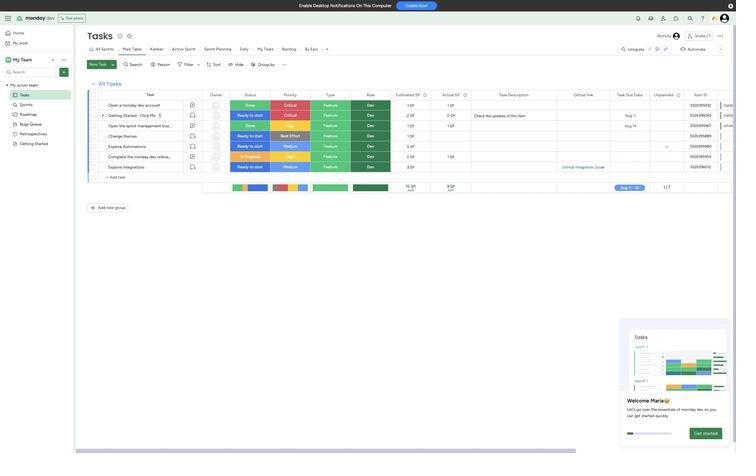 Task type: locate. For each thing, give the bounding box(es) containing it.
All Tasks field
[[97, 80, 123, 88]]

new task button
[[87, 60, 109, 69]]

team
[[29, 83, 38, 88]]

option
[[0, 80, 73, 81]]

Task Due Date field
[[616, 92, 645, 98]]

started right get
[[704, 431, 718, 437]]

all inside all tasks field
[[99, 80, 105, 88]]

aug left 14
[[626, 124, 632, 128]]

Priority field
[[283, 92, 298, 98]]

/ right invite
[[707, 34, 709, 38]]

group by button
[[249, 60, 278, 69]]

0 horizontal spatial sprints
[[20, 102, 33, 107]]

1 horizontal spatial getting
[[108, 113, 122, 118]]

2 sp down estimated sp field
[[407, 114, 415, 118]]

the right over
[[652, 408, 658, 413]]

epic
[[311, 47, 319, 52]]

by
[[305, 47, 310, 52]]

sum inside 3 sp sum
[[448, 188, 455, 192]]

1 horizontal spatial sum
[[448, 188, 455, 192]]

4 feature from the top
[[324, 134, 338, 139]]

2 2 sp from the top
[[407, 155, 415, 159]]

check the updates of this item
[[474, 114, 526, 118]]

options image up the collapse board header image
[[717, 32, 724, 39]]

2 sp up 3 sp on the right
[[407, 155, 415, 159]]

item
[[695, 93, 703, 97]]

high down best effort
[[286, 154, 295, 159]]

5 dev from the top
[[367, 144, 374, 149]]

new task
[[89, 62, 107, 67]]

1 vertical spatial aug
[[626, 124, 632, 128]]

high up best effort
[[286, 123, 295, 128]]

2 start from the top
[[255, 134, 263, 139]]

15 sp sum
[[406, 184, 416, 192]]

/ left 7
[[667, 185, 668, 190]]

close image
[[720, 323, 726, 329]]

task inside button
[[99, 62, 107, 67]]

2 open from the top
[[108, 124, 118, 129]]

getting
[[108, 113, 122, 118], [20, 141, 34, 146]]

1 vertical spatial 2 sp
[[407, 155, 415, 159]]

2 medium from the top
[[283, 165, 298, 170]]

date
[[635, 93, 643, 97]]

filter button
[[175, 60, 202, 69]]

1 horizontal spatial 3
[[447, 184, 450, 189]]

2 critical from the top
[[284, 113, 297, 118]]

sprint right active
[[185, 47, 196, 52]]

0 horizontal spatial 3
[[407, 165, 409, 169]]

to
[[250, 113, 254, 118], [250, 134, 254, 139], [250, 144, 254, 149], [250, 165, 254, 170]]

can
[[628, 414, 634, 419]]

all sprints
[[96, 47, 114, 52]]

0 vertical spatial sprints
[[101, 47, 114, 52]]

0 vertical spatial 3
[[407, 165, 409, 169]]

person
[[158, 62, 170, 67]]

1 vertical spatial 2
[[407, 155, 410, 159]]

3 sp
[[407, 165, 415, 169]]

task up account
[[146, 92, 154, 97]]

1 horizontal spatial column information image
[[677, 93, 681, 97]]

1 vertical spatial done
[[246, 123, 255, 128]]

1 horizontal spatial started
[[123, 113, 137, 118]]

sum inside 15 sp sum
[[408, 188, 414, 192]]

1 vertical spatial open
[[108, 124, 118, 129]]

progress bar
[[628, 433, 634, 435]]

1 vertical spatial sprints
[[20, 102, 33, 107]]

1 vertical spatial critical
[[284, 113, 297, 118]]

filter
[[184, 62, 193, 67]]

active
[[172, 47, 184, 52]]

explore for explore integrations
[[108, 165, 122, 170]]

1 feature from the top
[[324, 103, 338, 108]]

0 horizontal spatial started
[[642, 414, 655, 419]]

1 vertical spatial /
[[667, 185, 668, 190]]

0 horizontal spatial getting
[[20, 141, 34, 146]]

my left work
[[13, 41, 18, 45]]

1 vertical spatial explore
[[108, 165, 122, 170]]

my for my team
[[13, 57, 20, 62]]

so
[[705, 408, 709, 413]]

monday down automations in the top of the page
[[134, 155, 149, 160]]

onboarding
[[157, 155, 178, 160]]

the right check
[[486, 114, 492, 118]]

0 horizontal spatial sum
[[408, 188, 414, 192]]

task for task description
[[500, 93, 508, 97]]

task for task
[[146, 92, 154, 97]]

aug for aug 14
[[626, 124, 632, 128]]

started inside button
[[704, 431, 718, 437]]

0 vertical spatial 2 sp
[[407, 114, 415, 118]]

my for my work
[[13, 41, 18, 45]]

id
[[704, 93, 708, 97]]

started
[[123, 113, 137, 118], [35, 141, 48, 146]]

team
[[21, 57, 32, 62]]

Owner field
[[209, 92, 224, 98]]

in
[[240, 154, 244, 159]]

all
[[96, 47, 100, 52], [99, 80, 105, 88]]

list box
[[0, 79, 73, 226]]

1 horizontal spatial sprint
[[204, 47, 215, 52]]

2 down estimated sp field
[[407, 114, 410, 118]]

1 button for explore integrations
[[183, 162, 202, 173]]

getting right public board icon
[[20, 141, 34, 146]]

1 sprint from the left
[[185, 47, 196, 52]]

task left description
[[500, 93, 508, 97]]

item id
[[695, 93, 708, 97]]

monday left so
[[682, 408, 697, 413]]

2 high from the top
[[286, 154, 295, 159]]

enable inside enable now! button
[[406, 4, 418, 8]]

6 feature from the top
[[324, 154, 338, 159]]

4 to from the top
[[250, 165, 254, 170]]

getting down a
[[108, 113, 122, 118]]

of right essentials at bottom right
[[677, 408, 681, 413]]

0 vertical spatial open
[[108, 103, 118, 108]]

maria williams image
[[721, 14, 730, 23]]

this
[[511, 114, 517, 118]]

0 horizontal spatial column information image
[[423, 93, 428, 97]]

guide
[[595, 165, 605, 169]]

-
[[138, 113, 139, 118]]

1 / 7
[[664, 185, 671, 190]]

role
[[367, 93, 375, 97]]

7 feature from the top
[[324, 165, 338, 170]]

sp inside field
[[416, 93, 420, 97]]

planning
[[216, 47, 232, 52]]

2 column information image from the left
[[677, 93, 681, 97]]

by
[[271, 62, 275, 67]]

0 horizontal spatial enable
[[299, 3, 312, 8]]

explore
[[108, 144, 122, 149], [108, 165, 122, 170]]

1 button
[[158, 111, 162, 121], [183, 111, 202, 121], [183, 131, 202, 142], [183, 142, 202, 152], [183, 162, 202, 173]]

open up change
[[108, 124, 118, 129]]

2 explore from the top
[[108, 165, 122, 170]]

notifications image
[[636, 15, 642, 21]]

welcome
[[628, 398, 650, 404]]

arrow down image
[[195, 61, 202, 68]]

1 horizontal spatial options image
[[717, 32, 724, 39]]

my tasks
[[258, 47, 274, 52]]

started down over
[[642, 414, 655, 419]]

description
[[509, 93, 529, 97]]

1 sum from the left
[[408, 188, 414, 192]]

1 vertical spatial options image
[[61, 69, 67, 75]]

0 horizontal spatial of
[[507, 114, 510, 118]]

active sprint
[[172, 47, 196, 52]]

my for my tasks
[[258, 47, 263, 52]]

dev left see on the left
[[46, 15, 55, 22]]

0 vertical spatial critical
[[284, 103, 297, 108]]

started inside let's go over the essentials of monday dev so you can get started quickly.
[[642, 414, 655, 419]]

main table button
[[118, 45, 146, 54]]

column information image right unplanned field
[[677, 93, 681, 97]]

0 horizontal spatial options image
[[61, 69, 67, 75]]

1 open from the top
[[108, 103, 118, 108]]

started down retrospectives
[[35, 141, 48, 146]]

sprints up roadmap
[[20, 102, 33, 107]]

the left sprint
[[119, 124, 125, 129]]

of left this
[[507, 114, 510, 118]]

best
[[281, 134, 289, 139]]

sprints inside list box
[[20, 102, 33, 107]]

2 ready from the top
[[238, 134, 249, 139]]

3 feature from the top
[[324, 123, 338, 128]]

the for check
[[486, 114, 492, 118]]

1 vertical spatial of
[[677, 408, 681, 413]]

started left -
[[123, 113, 137, 118]]

hide button
[[226, 60, 247, 69]]

0 vertical spatial all
[[96, 47, 100, 52]]

getting inside list box
[[20, 141, 34, 146]]

of inside let's go over the essentials of monday dev so you can get started quickly.
[[677, 408, 681, 413]]

task inside field
[[500, 93, 508, 97]]

enable left now!
[[406, 4, 418, 8]]

3
[[407, 165, 409, 169], [447, 184, 450, 189]]

0 vertical spatial done
[[246, 103, 255, 108]]

tasks right public board image
[[20, 93, 30, 97]]

sprints down tasks field
[[101, 47, 114, 52]]

0 horizontal spatial started
[[35, 141, 48, 146]]

my inside workspace selection element
[[13, 57, 20, 62]]

of
[[507, 114, 510, 118], [677, 408, 681, 413]]

aug 11
[[626, 114, 637, 118]]

explore down complete
[[108, 165, 122, 170]]

the down explore automations
[[127, 155, 133, 160]]

lottie animation image
[[621, 321, 730, 393]]

Role field
[[366, 92, 376, 98]]

Item ID field
[[694, 92, 709, 98]]

owner
[[210, 93, 222, 97]]

1 critical from the top
[[284, 103, 297, 108]]

kanban
[[150, 47, 164, 52]]

click
[[140, 113, 149, 118]]

Type field
[[325, 92, 337, 98]]

1 horizontal spatial of
[[677, 408, 681, 413]]

3 to from the top
[[250, 144, 254, 149]]

1 inside invite / 1 button
[[710, 34, 711, 38]]

options image down workspace options icon in the top left of the page
[[61, 69, 67, 75]]

invite
[[696, 34, 706, 38]]

2 dev from the top
[[367, 113, 374, 118]]

item
[[518, 114, 526, 118]]

explore for explore automations
[[108, 144, 122, 149]]

column information image
[[423, 93, 428, 97], [677, 93, 681, 97]]

due
[[627, 93, 634, 97]]

show board description image
[[117, 33, 124, 39]]

all tasks
[[99, 80, 121, 88]]

sprint left planning
[[204, 47, 215, 52]]

Status field
[[243, 92, 258, 98]]

sp inside field
[[455, 93, 460, 97]]

1 horizontal spatial enable
[[406, 4, 418, 8]]

1 horizontal spatial /
[[707, 34, 709, 38]]

/
[[707, 34, 709, 38], [667, 185, 668, 190]]

aug left 11
[[626, 114, 633, 118]]

1 explore from the top
[[108, 144, 122, 149]]

m
[[7, 57, 10, 62]]

Tasks field
[[86, 30, 114, 42]]

monday right a
[[122, 103, 137, 108]]

2 sprint from the left
[[204, 47, 215, 52]]

check
[[474, 114, 485, 118]]

start
[[255, 113, 263, 118], [255, 134, 263, 139], [255, 144, 263, 149], [255, 165, 263, 170]]

explore automations
[[108, 144, 146, 149]]

v2 search image
[[124, 61, 128, 68]]

scrum
[[17, 83, 28, 88]]

0 vertical spatial getting
[[108, 113, 122, 118]]

explore integrations
[[108, 165, 145, 170]]

1 button for explore automations
[[183, 142, 202, 152]]

2 sum from the left
[[448, 188, 455, 192]]

1 horizontal spatial started
[[704, 431, 718, 437]]

1 vertical spatial started
[[704, 431, 718, 437]]

ready
[[238, 113, 249, 118], [238, 134, 249, 139], [238, 144, 249, 149], [238, 165, 249, 170]]

1 2 sp from the top
[[407, 114, 415, 118]]

queue
[[30, 122, 42, 127]]

options image
[[717, 32, 724, 39], [61, 69, 67, 75]]

sprint inside button
[[204, 47, 215, 52]]

explore down change
[[108, 144, 122, 149]]

task left due
[[618, 93, 626, 97]]

7 dev from the top
[[367, 165, 374, 170]]

sum for 15
[[408, 188, 414, 192]]

high
[[286, 123, 295, 128], [286, 154, 295, 159]]

enable
[[299, 3, 312, 8], [406, 4, 418, 8]]

2 feature from the top
[[324, 113, 338, 118]]

enable for enable now!
[[406, 4, 418, 8]]

critical
[[284, 103, 297, 108], [284, 113, 297, 118]]

automate
[[688, 47, 706, 52]]

tasks up all sprints button
[[87, 30, 113, 42]]

0 vertical spatial of
[[507, 114, 510, 118]]

0 horizontal spatial /
[[667, 185, 668, 190]]

1 vertical spatial getting
[[20, 141, 34, 146]]

table
[[132, 47, 142, 52]]

all down new task button
[[99, 80, 105, 88]]

1 button for change themes
[[183, 131, 202, 142]]

1 button for getting started - click me
[[183, 111, 202, 121]]

0 vertical spatial started
[[123, 113, 137, 118]]

0 horizontal spatial sprint
[[185, 47, 196, 52]]

monday up home button
[[26, 15, 45, 22]]

my right 'caret down' image
[[10, 83, 16, 88]]

1 vertical spatial all
[[99, 80, 105, 88]]

0 vertical spatial /
[[707, 34, 709, 38]]

0 vertical spatial explore
[[108, 144, 122, 149]]

dev left so
[[698, 408, 704, 413]]

2 down 5
[[407, 155, 410, 159]]

0 vertical spatial high
[[286, 123, 295, 128]]

retrospectives
[[20, 132, 47, 136]]

3 ready from the top
[[238, 144, 249, 149]]

/ for 1
[[667, 185, 668, 190]]

task inside 'field'
[[618, 93, 626, 97]]

enable for enable desktop notifications on this computer
[[299, 3, 312, 8]]

over
[[643, 408, 651, 413]]

sprint inside 'button'
[[185, 47, 196, 52]]

1 vertical spatial started
[[35, 141, 48, 146]]

tasks up group by
[[264, 47, 274, 52]]

1 vertical spatial medium
[[283, 165, 298, 170]]

all inside all sprints button
[[96, 47, 100, 52]]

1 vertical spatial 3
[[447, 184, 450, 189]]

0 vertical spatial 2
[[407, 114, 410, 118]]

1 horizontal spatial sprints
[[101, 47, 114, 52]]

open for open a monday dev account
[[108, 103, 118, 108]]

3 inside 3 sp sum
[[447, 184, 450, 189]]

sum for 3
[[448, 188, 455, 192]]

task right new
[[99, 62, 107, 67]]

github integration guide
[[563, 165, 605, 169]]

0 vertical spatial aug
[[626, 114, 633, 118]]

actual
[[443, 93, 454, 97]]

all down tasks field
[[96, 47, 100, 52]]

column information image right estimated sp field
[[423, 93, 428, 97]]

sp inside 3 sp sum
[[451, 184, 455, 189]]

welcome maria🤩
[[628, 398, 670, 404]]

angle down image
[[112, 62, 114, 67]]

my right workspace image at top
[[13, 57, 20, 62]]

tasks inside all tasks field
[[107, 80, 121, 88]]

1 column information image from the left
[[423, 93, 428, 97]]

enable left desktop
[[299, 3, 312, 8]]

5 sp
[[407, 145, 415, 149]]

monday dev
[[26, 15, 55, 22]]

dapulse integrations image
[[622, 47, 626, 52]]

/ inside button
[[707, 34, 709, 38]]

lottie animation element
[[621, 319, 730, 393]]

Estimated SP field
[[395, 92, 422, 98]]

my up group by popup button
[[258, 47, 263, 52]]

1 vertical spatial high
[[286, 154, 295, 159]]

the for open
[[119, 124, 125, 129]]

4 dev from the top
[[367, 134, 374, 139]]

tasks down the angle down image
[[107, 80, 121, 88]]

4 start from the top
[[255, 165, 263, 170]]

0 vertical spatial started
[[642, 414, 655, 419]]

0 vertical spatial medium
[[283, 144, 298, 149]]

ready to start
[[238, 113, 263, 118], [238, 134, 263, 139], [238, 144, 263, 149], [238, 165, 263, 170]]

None field
[[732, 92, 737, 98]]

github integration guide link
[[562, 165, 606, 169]]

open left a
[[108, 103, 118, 108]]

get started
[[695, 431, 718, 437]]



Task type: describe. For each thing, give the bounding box(es) containing it.
invite / 1
[[696, 34, 711, 38]]

monday inside let's go over the essentials of monday dev so you can get started quickly.
[[682, 408, 697, 413]]

dapulse close image
[[729, 3, 734, 9]]

2 done from the top
[[246, 123, 255, 128]]

my tasks button
[[253, 45, 278, 54]]

essentials
[[659, 408, 676, 413]]

4 ready to start from the top
[[238, 165, 263, 170]]

main
[[123, 47, 131, 52]]

11
[[634, 114, 637, 118]]

link
[[588, 93, 594, 97]]

help image
[[701, 15, 706, 21]]

dev left onboarding
[[150, 155, 156, 160]]

dev inside let's go over the essentials of monday dev so you can get started quickly.
[[698, 408, 704, 413]]

by epic button
[[301, 45, 323, 54]]

menu image
[[282, 62, 288, 67]]

Actual SP field
[[441, 92, 461, 98]]

3 start from the top
[[255, 144, 263, 149]]

5526395980
[[691, 144, 712, 149]]

getting for getting started
[[20, 141, 34, 146]]

Search in workspace field
[[12, 69, 48, 75]]

1 dev from the top
[[367, 103, 374, 108]]

0 vertical spatial options image
[[717, 32, 724, 39]]

getting for getting started - click me
[[108, 113, 122, 118]]

integrations
[[123, 165, 145, 170]]

bugs
[[20, 122, 29, 127]]

inbox image
[[649, 15, 654, 21]]

all for all sprints
[[96, 47, 100, 52]]

get started button
[[690, 428, 723, 440]]

sprint
[[126, 124, 137, 129]]

0 sp
[[447, 114, 455, 118]]

0
[[447, 114, 450, 118]]

2 to from the top
[[250, 134, 254, 139]]

open a monday dev account
[[108, 103, 160, 108]]

sp inside 15 sp sum
[[411, 184, 416, 189]]

my team
[[13, 57, 32, 62]]

sprints inside button
[[101, 47, 114, 52]]

you
[[710, 408, 717, 413]]

3 ready to start from the top
[[238, 144, 263, 149]]

caret down image
[[6, 83, 8, 87]]

github
[[574, 93, 587, 97]]

1 medium from the top
[[283, 144, 298, 149]]

list box containing my scrum team
[[0, 79, 73, 226]]

task for task due date
[[618, 93, 626, 97]]

Task Description field
[[498, 92, 531, 98]]

github link
[[574, 93, 594, 97]]

by epic
[[305, 47, 319, 52]]

me
[[150, 113, 156, 118]]

open for open the sprint management board
[[108, 124, 118, 129]]

sprint planning button
[[200, 45, 236, 54]]

best effort
[[281, 134, 300, 139]]

maria🤩
[[651, 398, 670, 404]]

getting started
[[20, 141, 48, 146]]

change themes
[[108, 134, 137, 139]]

2 ready to start from the top
[[238, 134, 263, 139]]

2 2 from the top
[[407, 155, 410, 159]]

public board image
[[12, 141, 18, 147]]

my work
[[13, 41, 28, 45]]

activity button
[[656, 32, 683, 41]]

go
[[637, 408, 642, 413]]

column information image for unplanned
[[677, 93, 681, 97]]

search everything image
[[688, 15, 694, 21]]

in progress
[[240, 154, 260, 159]]

new
[[89, 62, 98, 67]]

get
[[635, 414, 641, 419]]

sprint planning
[[204, 47, 232, 52]]

add to favorites image
[[127, 33, 132, 39]]

updates
[[492, 114, 506, 118]]

the inside let's go over the essentials of monday dev so you can get started quickly.
[[652, 408, 658, 413]]

priority
[[284, 93, 297, 97]]

change
[[108, 134, 122, 139]]

1 start from the top
[[255, 113, 263, 118]]

started for getting started
[[35, 141, 48, 146]]

3 for 3 sp
[[407, 165, 409, 169]]

column information image
[[464, 93, 468, 97]]

effort
[[290, 134, 300, 139]]

estimated
[[396, 93, 415, 97]]

quickly.
[[656, 414, 670, 419]]

computer
[[372, 3, 392, 8]]

Github link field
[[573, 92, 595, 98]]

public board image
[[12, 92, 18, 98]]

1 high from the top
[[286, 123, 295, 128]]

group
[[115, 206, 126, 210]]

my for my scrum team
[[10, 83, 16, 88]]

column information image for estimated sp
[[423, 93, 428, 97]]

status
[[245, 93, 256, 97]]

5
[[407, 145, 410, 149]]

/ for invite
[[707, 34, 709, 38]]

see plans button
[[58, 14, 86, 23]]

let's go over the essentials of monday dev so you can get started quickly.
[[628, 408, 717, 419]]

unplanned
[[655, 93, 674, 97]]

apps image
[[674, 15, 680, 21]]

1 to from the top
[[250, 113, 254, 118]]

1 done from the top
[[246, 103, 255, 108]]

select product image
[[5, 15, 11, 21]]

daily
[[240, 47, 249, 52]]

add view image
[[326, 47, 329, 52]]

get
[[695, 431, 703, 437]]

type
[[326, 93, 335, 97]]

1 ready from the top
[[238, 113, 249, 118]]

3 for 3 sp sum
[[447, 184, 450, 189]]

tasks inside my tasks button
[[264, 47, 274, 52]]

home
[[13, 31, 24, 36]]

3 dev from the top
[[367, 123, 374, 128]]

4 ready from the top
[[238, 165, 249, 170]]

active sprint button
[[168, 45, 200, 54]]

group
[[258, 62, 270, 67]]

complete the monday dev onboarding flow
[[108, 155, 187, 160]]

now!
[[419, 4, 428, 8]]

1 2 from the top
[[407, 114, 410, 118]]

on
[[357, 3, 362, 8]]

roadmap
[[20, 112, 37, 117]]

started for getting started - click me
[[123, 113, 137, 118]]

this
[[364, 3, 371, 8]]

5526395889
[[691, 134, 712, 138]]

group by
[[258, 62, 275, 67]]

6 dev from the top
[[367, 154, 374, 159]]

bugs queue
[[20, 122, 42, 127]]

1 ready to start from the top
[[238, 113, 263, 118]]

workspace options image
[[61, 57, 67, 63]]

14
[[633, 124, 637, 128]]

new
[[107, 206, 114, 210]]

home button
[[3, 29, 62, 38]]

5 feature from the top
[[324, 144, 338, 149]]

all for all tasks
[[99, 80, 105, 88]]

dev up -
[[138, 103, 145, 108]]

5526395932
[[691, 103, 712, 108]]

workspace image
[[5, 57, 11, 63]]

collapse board header image
[[719, 47, 724, 52]]

notifications
[[331, 3, 356, 8]]

the for complete
[[127, 155, 133, 160]]

work
[[19, 41, 28, 45]]

estimated sp
[[396, 93, 420, 97]]

enable now!
[[406, 4, 428, 8]]

enable desktop notifications on this computer
[[299, 3, 392, 8]]

autopilot image
[[681, 45, 686, 53]]

open the sprint management board
[[108, 124, 173, 129]]

Search field
[[128, 61, 145, 69]]

invite members image
[[661, 15, 667, 21]]

my work button
[[3, 39, 62, 48]]

Unplanned field
[[653, 92, 675, 98]]

add new group button
[[88, 204, 128, 213]]

aug for aug 11
[[626, 114, 633, 118]]

daily button
[[236, 45, 253, 54]]

workspace selection element
[[5, 56, 33, 63]]

+ Add task text field
[[102, 174, 199, 181]]

kanban button
[[146, 45, 168, 54]]



Task type: vqa. For each thing, say whether or not it's contained in the screenshot.
cards: related to SP
no



